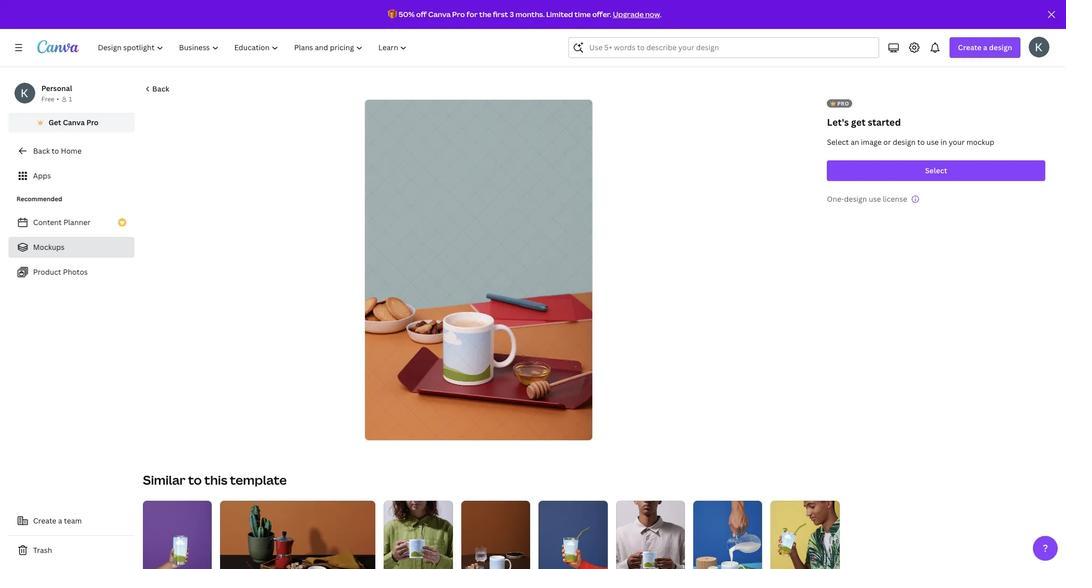 Task type: vqa. For each thing, say whether or not it's contained in the screenshot.
GREG ROBINSON image at the top right of the page
no



Task type: describe. For each thing, give the bounding box(es) containing it.
an
[[851, 137, 859, 147]]

list containing content planner
[[8, 212, 135, 283]]

personal
[[41, 83, 72, 93]]

content
[[33, 217, 62, 227]]

2 group from the left
[[220, 501, 376, 570]]

4 group from the left
[[461, 501, 530, 570]]

content planner
[[33, 217, 91, 227]]

planner
[[63, 217, 91, 227]]

design inside dropdown button
[[989, 42, 1012, 52]]

get
[[851, 116, 866, 128]]

product photos
[[33, 267, 88, 277]]

select an image or design to use in your mockup
[[827, 137, 994, 147]]

or
[[883, 137, 891, 147]]

50%
[[399, 9, 415, 19]]

get
[[48, 118, 61, 127]]

one-
[[827, 194, 844, 204]]

0 vertical spatial pro
[[452, 9, 465, 19]]

get canva pro button
[[8, 113, 135, 133]]

🎁
[[388, 9, 397, 19]]

6 group from the left
[[616, 501, 685, 570]]

create a team button
[[8, 511, 135, 532]]

image
[[861, 137, 882, 147]]

mockups
[[33, 242, 65, 252]]

a for design
[[983, 42, 987, 52]]

mockups link
[[8, 237, 135, 258]]

this
[[204, 472, 227, 489]]

now
[[645, 9, 660, 19]]

upgrade
[[613, 9, 644, 19]]

free •
[[41, 95, 59, 104]]

trash
[[33, 546, 52, 556]]

8 group from the left
[[771, 501, 840, 570]]

1 horizontal spatial use
[[927, 137, 939, 147]]

the
[[479, 9, 491, 19]]

apps
[[33, 171, 51, 181]]

pro
[[837, 100, 849, 107]]

template
[[230, 472, 287, 489]]

create a design button
[[950, 37, 1021, 58]]

7 group from the left
[[693, 501, 762, 570]]

2 horizontal spatial to
[[917, 137, 925, 147]]

•
[[57, 95, 59, 104]]

to for back to home
[[52, 146, 59, 156]]

0 vertical spatial canva
[[428, 9, 451, 19]]

5 group from the left
[[539, 501, 608, 570]]

back for back
[[152, 84, 169, 94]]

one-design use license
[[827, 194, 907, 204]]

for
[[466, 9, 478, 19]]

free
[[41, 95, 54, 104]]

🎁 50% off canva pro for the first 3 months. limited time offer. upgrade now .
[[388, 9, 662, 19]]

time
[[574, 9, 591, 19]]

your
[[949, 137, 965, 147]]

similar
[[143, 472, 186, 489]]

license
[[883, 194, 907, 204]]

product
[[33, 267, 61, 277]]

first
[[493, 9, 508, 19]]



Task type: locate. For each thing, give the bounding box(es) containing it.
back to home link
[[8, 141, 135, 162]]

1 horizontal spatial a
[[983, 42, 987, 52]]

create for create a team
[[33, 516, 56, 526]]

0 horizontal spatial to
[[52, 146, 59, 156]]

to for similar to this template
[[188, 472, 202, 489]]

canva right get
[[63, 118, 85, 127]]

0 horizontal spatial a
[[58, 516, 62, 526]]

0 horizontal spatial back
[[33, 146, 50, 156]]

use
[[927, 137, 939, 147], [869, 194, 881, 204]]

1 horizontal spatial create
[[958, 42, 982, 52]]

kendall parks image
[[1029, 37, 1050, 57]]

create
[[958, 42, 982, 52], [33, 516, 56, 526]]

limited
[[546, 9, 573, 19]]

create inside button
[[33, 516, 56, 526]]

0 horizontal spatial use
[[869, 194, 881, 204]]

use left the in
[[927, 137, 939, 147]]

to inside "link"
[[52, 146, 59, 156]]

let's
[[827, 116, 849, 128]]

months.
[[516, 9, 545, 19]]

0 vertical spatial create
[[958, 42, 982, 52]]

canva inside button
[[63, 118, 85, 127]]

1 vertical spatial design
[[893, 137, 916, 147]]

2 vertical spatial design
[[844, 194, 867, 204]]

1 vertical spatial use
[[869, 194, 881, 204]]

select for select
[[925, 166, 947, 176]]

select
[[827, 137, 849, 147], [925, 166, 947, 176]]

1 horizontal spatial back
[[152, 84, 169, 94]]

apps link
[[8, 166, 135, 186]]

1 horizontal spatial canva
[[428, 9, 451, 19]]

design right or
[[893, 137, 916, 147]]

back
[[152, 84, 169, 94], [33, 146, 50, 156]]

1 vertical spatial select
[[925, 166, 947, 176]]

started
[[868, 116, 901, 128]]

select inside button
[[925, 166, 947, 176]]

list
[[8, 212, 135, 283]]

.
[[660, 9, 662, 19]]

2 horizontal spatial design
[[989, 42, 1012, 52]]

1 horizontal spatial pro
[[452, 9, 465, 19]]

product photos link
[[8, 262, 135, 283]]

design
[[989, 42, 1012, 52], [893, 137, 916, 147], [844, 194, 867, 204]]

0 vertical spatial back
[[152, 84, 169, 94]]

pro inside button
[[86, 118, 99, 127]]

canva
[[428, 9, 451, 19], [63, 118, 85, 127]]

to left the in
[[917, 137, 925, 147]]

canva right 'off'
[[428, 9, 451, 19]]

1 horizontal spatial design
[[893, 137, 916, 147]]

a
[[983, 42, 987, 52], [58, 516, 62, 526]]

3 group from the left
[[384, 501, 453, 570]]

create a team
[[33, 516, 82, 526]]

select for select an image or design to use in your mockup
[[827, 137, 849, 147]]

Search search field
[[589, 38, 859, 57]]

design left license
[[844, 194, 867, 204]]

select left the an
[[827, 137, 849, 147]]

team
[[64, 516, 82, 526]]

a for team
[[58, 516, 62, 526]]

upgrade now button
[[613, 9, 660, 19]]

back for back to home
[[33, 146, 50, 156]]

group
[[143, 501, 212, 570], [220, 501, 376, 570], [384, 501, 453, 570], [461, 501, 530, 570], [539, 501, 608, 570], [616, 501, 685, 570], [693, 501, 762, 570], [771, 501, 840, 570]]

create for create a design
[[958, 42, 982, 52]]

1 vertical spatial pro
[[86, 118, 99, 127]]

to
[[917, 137, 925, 147], [52, 146, 59, 156], [188, 472, 202, 489]]

0 vertical spatial a
[[983, 42, 987, 52]]

a inside button
[[58, 516, 62, 526]]

trash link
[[8, 541, 135, 561]]

pro up back to home "link"
[[86, 118, 99, 127]]

pro
[[452, 9, 465, 19], [86, 118, 99, 127]]

design left kendall parks image
[[989, 42, 1012, 52]]

content planner link
[[8, 212, 135, 233]]

1 horizontal spatial to
[[188, 472, 202, 489]]

off
[[416, 9, 427, 19]]

a inside dropdown button
[[983, 42, 987, 52]]

1 vertical spatial canva
[[63, 118, 85, 127]]

0 vertical spatial design
[[989, 42, 1012, 52]]

to left this
[[188, 472, 202, 489]]

0 horizontal spatial pro
[[86, 118, 99, 127]]

0 vertical spatial select
[[827, 137, 849, 147]]

1 group from the left
[[143, 501, 212, 570]]

back inside back to home "link"
[[33, 146, 50, 156]]

home
[[61, 146, 82, 156]]

None search field
[[569, 37, 879, 58]]

1 vertical spatial back
[[33, 146, 50, 156]]

back button
[[143, 79, 170, 99]]

0 horizontal spatial create
[[33, 516, 56, 526]]

1 vertical spatial a
[[58, 516, 62, 526]]

1
[[69, 95, 72, 104]]

create inside dropdown button
[[958, 42, 982, 52]]

get canva pro
[[48, 118, 99, 127]]

pro left for
[[452, 9, 465, 19]]

in
[[941, 137, 947, 147]]

create a design
[[958, 42, 1012, 52]]

to left home
[[52, 146, 59, 156]]

select down the in
[[925, 166, 947, 176]]

recommended
[[17, 195, 62, 203]]

similar to this template
[[143, 472, 287, 489]]

1 vertical spatial create
[[33, 516, 56, 526]]

top level navigation element
[[91, 37, 416, 58]]

back inside back button
[[152, 84, 169, 94]]

3
[[510, 9, 514, 19]]

offer.
[[592, 9, 611, 19]]

photos
[[63, 267, 88, 277]]

mockup
[[967, 137, 994, 147]]

select button
[[827, 161, 1045, 181]]

1 horizontal spatial select
[[925, 166, 947, 176]]

0 horizontal spatial canva
[[63, 118, 85, 127]]

let's get started
[[827, 116, 901, 128]]

back to home
[[33, 146, 82, 156]]

0 vertical spatial use
[[927, 137, 939, 147]]

0 horizontal spatial design
[[844, 194, 867, 204]]

use left license
[[869, 194, 881, 204]]

0 horizontal spatial select
[[827, 137, 849, 147]]



